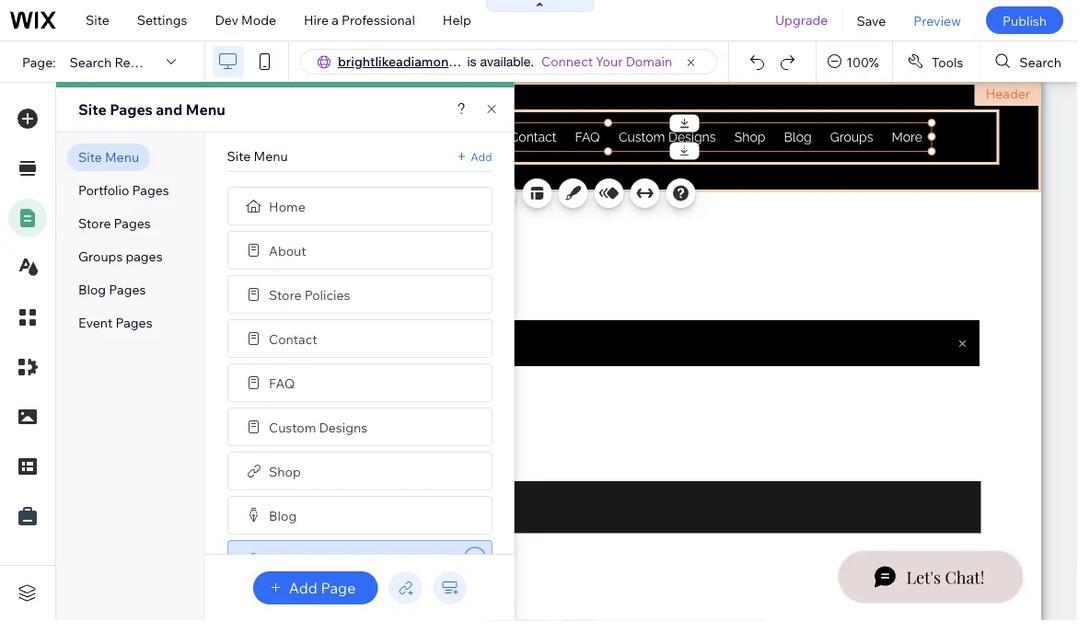 Task type: describe. For each thing, give the bounding box(es) containing it.
1 vertical spatial results
[[314, 552, 358, 568]]

site pages and menu
[[78, 100, 226, 119]]

shop
[[269, 464, 301, 480]]

save
[[857, 12, 887, 28]]

menu up portfolio pages
[[105, 149, 139, 165]]

event
[[78, 315, 113, 331]]

custom designs
[[269, 419, 367, 436]]

1 horizontal spatial search
[[269, 552, 311, 568]]

faq
[[269, 375, 295, 391]]

groups
[[78, 249, 123, 265]]

store for store pages
[[78, 216, 111, 232]]

available.
[[480, 54, 534, 69]]

hire a professional
[[304, 12, 415, 28]]

store for store policies
[[269, 287, 301, 303]]

help
[[443, 12, 471, 28]]

add for add
[[471, 150, 493, 164]]

site up "portfolio"
[[78, 149, 102, 165]]

search inside button
[[1020, 54, 1062, 70]]

0 horizontal spatial site menu
[[78, 149, 139, 165]]

add page button
[[253, 572, 378, 605]]

2
[[241, 166, 247, 180]]

pages
[[126, 249, 163, 265]]

1 horizontal spatial search results
[[269, 552, 358, 568]]

pages for event
[[116, 315, 153, 331]]

settings
[[137, 12, 187, 28]]

1 horizontal spatial site menu
[[227, 148, 288, 164]]

mode
[[242, 12, 276, 28]]

blog for blog pages
[[78, 282, 106, 298]]

100% button
[[817, 41, 893, 82]]

0 horizontal spatial search
[[70, 54, 112, 70]]

hire
[[304, 12, 329, 28]]

domain
[[626, 53, 673, 70]]

navigate
[[414, 185, 468, 201]]

column 2
[[199, 166, 247, 180]]

is available. connect your domain
[[468, 53, 673, 70]]

your
[[596, 53, 623, 70]]

save button
[[843, 0, 900, 41]]

a
[[332, 12, 339, 28]]

portfolio pages
[[78, 182, 169, 199]]

menu right manage at the top left of the page
[[350, 185, 384, 201]]

0 vertical spatial search results
[[70, 54, 159, 70]]

menu up home
[[254, 148, 288, 164]]

100%
[[847, 54, 880, 70]]

add page
[[289, 580, 356, 598]]

and
[[156, 100, 183, 119]]

search button
[[982, 41, 1079, 82]]

manage
[[298, 185, 347, 201]]



Task type: vqa. For each thing, say whether or not it's contained in the screenshot.
the Store related to Store Policies
yes



Task type: locate. For each thing, give the bounding box(es) containing it.
portfolio
[[78, 182, 129, 199]]

search results
[[70, 54, 159, 70], [269, 552, 358, 568]]

pages down groups pages
[[109, 282, 146, 298]]

pages right "portfolio"
[[132, 182, 169, 199]]

pages for site
[[110, 100, 153, 119]]

0 horizontal spatial add
[[289, 580, 318, 598]]

search up the site pages and menu
[[70, 54, 112, 70]]

home
[[269, 198, 305, 214]]

blog down the shop
[[269, 508, 296, 524]]

contact
[[269, 331, 317, 347]]

store left policies
[[269, 287, 301, 303]]

publish button
[[987, 6, 1064, 34]]

add for add page
[[289, 580, 318, 598]]

1 vertical spatial blog
[[269, 508, 296, 524]]

search results up add page button on the left
[[269, 552, 358, 568]]

pages down portfolio pages
[[114, 216, 151, 232]]

policies
[[304, 287, 350, 303]]

store up groups
[[78, 216, 111, 232]]

dev
[[215, 12, 239, 28]]

pages right event
[[116, 315, 153, 331]]

results up page at the bottom
[[314, 552, 358, 568]]

search up add page button on the left
[[269, 552, 311, 568]]

0 horizontal spatial search results
[[70, 54, 159, 70]]

brightlikeadiamond.com
[[338, 53, 486, 70]]

0 vertical spatial store
[[78, 216, 111, 232]]

0 horizontal spatial blog
[[78, 282, 106, 298]]

1 vertical spatial store
[[269, 287, 301, 303]]

add inside add page button
[[289, 580, 318, 598]]

site up 2
[[227, 148, 251, 164]]

search
[[70, 54, 112, 70], [1020, 54, 1062, 70], [269, 552, 311, 568]]

2 horizontal spatial search
[[1020, 54, 1062, 70]]

store
[[78, 216, 111, 232], [269, 287, 301, 303]]

header
[[986, 86, 1031, 102], [986, 86, 1031, 102]]

add
[[471, 150, 493, 164], [289, 580, 318, 598]]

0 vertical spatial blog
[[78, 282, 106, 298]]

groups pages
[[78, 249, 163, 265]]

column
[[199, 166, 239, 180]]

preview button
[[900, 0, 976, 41]]

0 horizontal spatial results
[[115, 54, 159, 70]]

1 horizontal spatial blog
[[269, 508, 296, 524]]

preview
[[914, 12, 962, 28]]

menu right and
[[186, 100, 226, 119]]

pages
[[110, 100, 153, 119], [132, 182, 169, 199], [114, 216, 151, 232], [109, 282, 146, 298], [116, 315, 153, 331]]

pages for portfolio
[[132, 182, 169, 199]]

0 horizontal spatial store
[[78, 216, 111, 232]]

0 vertical spatial results
[[115, 54, 159, 70]]

1 vertical spatial search results
[[269, 552, 358, 568]]

store policies
[[269, 287, 350, 303]]

search down publish button
[[1020, 54, 1062, 70]]

about
[[269, 243, 306, 259]]

0 vertical spatial add
[[471, 150, 493, 164]]

publish
[[1003, 12, 1048, 28]]

menu
[[186, 100, 226, 119], [254, 148, 288, 164], [105, 149, 139, 165], [350, 185, 384, 201]]

connect
[[542, 53, 593, 70]]

upgrade
[[776, 12, 829, 28]]

blog up event
[[78, 282, 106, 298]]

store pages
[[78, 216, 151, 232]]

site left and
[[78, 100, 107, 119]]

is
[[468, 54, 477, 69]]

pages left and
[[110, 100, 153, 119]]

designs
[[319, 419, 367, 436]]

professional
[[342, 12, 415, 28]]

site menu up 2
[[227, 148, 288, 164]]

1 horizontal spatial results
[[314, 552, 358, 568]]

tools button
[[894, 41, 981, 82]]

event pages
[[78, 315, 153, 331]]

blog for blog
[[269, 508, 296, 524]]

tools
[[932, 54, 964, 70]]

page
[[321, 580, 356, 598]]

custom
[[269, 419, 316, 436]]

manage menu
[[298, 185, 384, 201]]

blog
[[78, 282, 106, 298], [269, 508, 296, 524]]

1 horizontal spatial store
[[269, 287, 301, 303]]

blog pages
[[78, 282, 146, 298]]

results
[[115, 54, 159, 70], [314, 552, 358, 568]]

results down settings
[[115, 54, 159, 70]]

site menu
[[227, 148, 288, 164], [78, 149, 139, 165]]

dev mode
[[215, 12, 276, 28]]

1 vertical spatial add
[[289, 580, 318, 598]]

site left settings
[[86, 12, 109, 28]]

pages for blog
[[109, 282, 146, 298]]

pages for store
[[114, 216, 151, 232]]

site menu up "portfolio"
[[78, 149, 139, 165]]

search results up the site pages and menu
[[70, 54, 159, 70]]

1 horizontal spatial add
[[471, 150, 493, 164]]

site
[[86, 12, 109, 28], [78, 100, 107, 119], [227, 148, 251, 164], [78, 149, 102, 165]]



